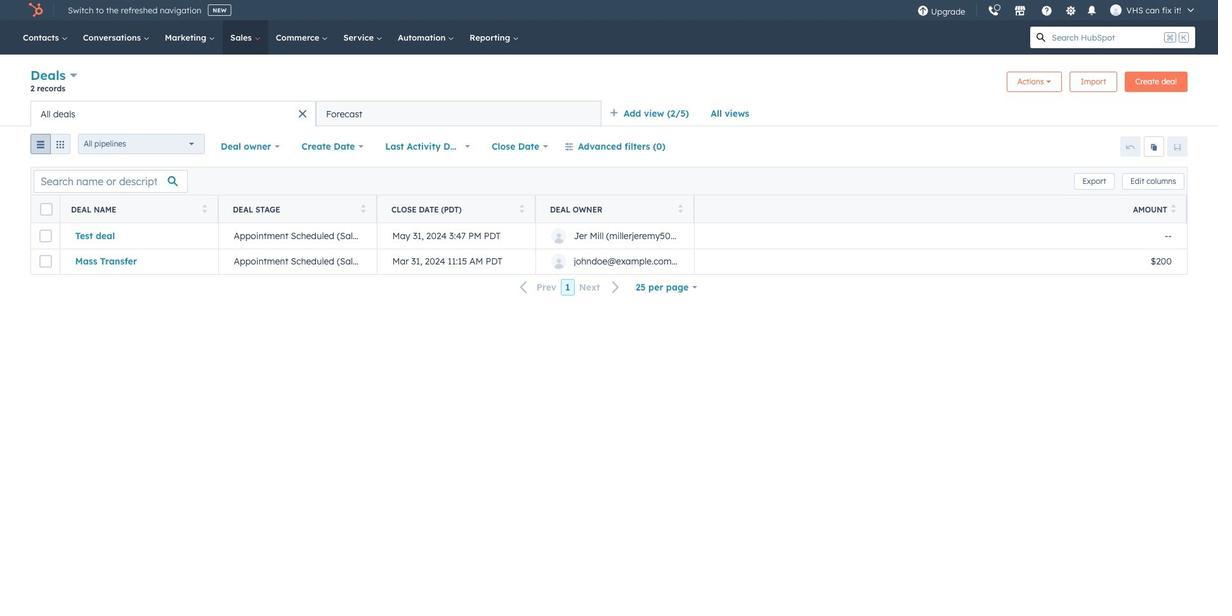 Task type: describe. For each thing, give the bounding box(es) containing it.
marketplaces image
[[1014, 6, 1026, 17]]

press to sort. image for fourth press to sort. element from right
[[361, 204, 366, 213]]

press to sort. image
[[1171, 204, 1176, 213]]

press to sort. image for 5th press to sort. element from right
[[202, 204, 207, 213]]

4 press to sort. element from the left
[[678, 204, 683, 215]]



Task type: locate. For each thing, give the bounding box(es) containing it.
press to sort. image
[[202, 204, 207, 213], [361, 204, 366, 213], [519, 204, 524, 213], [678, 204, 683, 213]]

press to sort. image for second press to sort. element from the right
[[678, 204, 683, 213]]

Search name or description search field
[[34, 170, 188, 193]]

banner
[[30, 66, 1188, 101]]

4 press to sort. image from the left
[[678, 204, 683, 213]]

1 press to sort. element from the left
[[202, 204, 207, 215]]

2 press to sort. element from the left
[[361, 204, 366, 215]]

5 press to sort. element from the left
[[1171, 204, 1176, 215]]

press to sort. image for 3rd press to sort. element from right
[[519, 204, 524, 213]]

press to sort. element
[[202, 204, 207, 215], [361, 204, 366, 215], [519, 204, 524, 215], [678, 204, 683, 215], [1171, 204, 1176, 215]]

menu
[[911, 0, 1203, 21]]

3 press to sort. element from the left
[[519, 204, 524, 215]]

3 press to sort. image from the left
[[519, 204, 524, 213]]

pagination navigation
[[513, 279, 628, 296]]

1 press to sort. image from the left
[[202, 204, 207, 213]]

2 press to sort. image from the left
[[361, 204, 366, 213]]

jer mill image
[[1110, 4, 1122, 16]]

Search HubSpot search field
[[1052, 27, 1162, 48]]

group
[[30, 134, 70, 159]]



Task type: vqa. For each thing, say whether or not it's contained in the screenshot.
5th Press to sort. element from the left
yes



